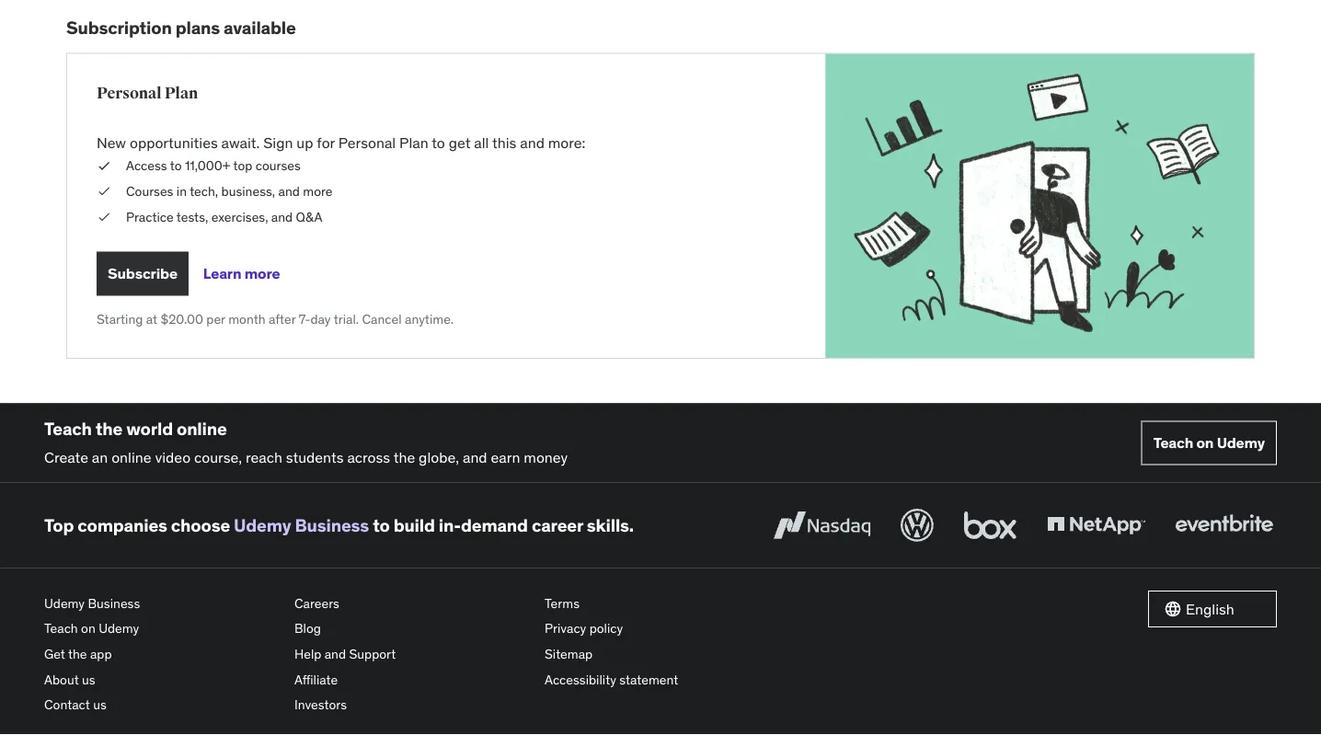 Task type: vqa. For each thing, say whether or not it's contained in the screenshot.
the top xsmall icon
yes



Task type: locate. For each thing, give the bounding box(es) containing it.
0 horizontal spatial business
[[88, 595, 140, 612]]

teach
[[44, 418, 92, 440], [1154, 433, 1194, 452], [44, 620, 78, 637]]

2 xsmall image from the top
[[97, 182, 111, 200]]

0 vertical spatial personal
[[97, 83, 162, 103]]

practice
[[126, 208, 174, 225]]

the inside "udemy business teach on udemy get the app about us contact us"
[[68, 646, 87, 662]]

0 horizontal spatial teach on udemy link
[[44, 616, 280, 642]]

app
[[90, 646, 112, 662]]

0 horizontal spatial the
[[68, 646, 87, 662]]

to left get
[[432, 133, 445, 152]]

subscription plans available
[[66, 16, 296, 38]]

learn more
[[203, 264, 280, 283]]

personal right for
[[338, 133, 396, 152]]

teach on udemy link up the eventbrite image
[[1142, 421, 1277, 465]]

1 horizontal spatial business
[[295, 514, 369, 536]]

1 xsmall image from the top
[[97, 157, 111, 175]]

support
[[349, 646, 396, 662]]

more right learn
[[245, 264, 280, 283]]

cancel
[[362, 311, 402, 327]]

online up course,
[[177, 418, 227, 440]]

business inside "udemy business teach on udemy get the app about us contact us"
[[88, 595, 140, 612]]

online
[[177, 418, 227, 440], [111, 447, 151, 466]]

statement
[[620, 671, 679, 688]]

careers blog help and support affiliate investors
[[294, 595, 396, 713]]

on
[[1197, 433, 1214, 452], [81, 620, 96, 637]]

plan up opportunities at the left top of page
[[164, 83, 198, 103]]

1 horizontal spatial teach on udemy link
[[1142, 421, 1277, 465]]

help
[[294, 646, 322, 662]]

us
[[82, 671, 95, 688], [93, 697, 107, 713]]

all
[[474, 133, 489, 152]]

personal up the 'new'
[[97, 83, 162, 103]]

xsmall image for courses
[[97, 182, 111, 200]]

business down students
[[295, 514, 369, 536]]

after
[[269, 311, 296, 327]]

the left globe,
[[394, 447, 415, 466]]

1 vertical spatial the
[[394, 447, 415, 466]]

terms link
[[545, 591, 780, 616]]

xsmall image for access
[[97, 157, 111, 175]]

sitemap
[[545, 646, 593, 662]]

1 horizontal spatial plan
[[399, 133, 429, 152]]

0 horizontal spatial on
[[81, 620, 96, 637]]

1 vertical spatial personal
[[338, 133, 396, 152]]

teach on udemy link
[[1142, 421, 1277, 465], [44, 616, 280, 642]]

us right about
[[82, 671, 95, 688]]

2 vertical spatial the
[[68, 646, 87, 662]]

the right get in the bottom of the page
[[68, 646, 87, 662]]

udemy business link down students
[[234, 514, 369, 536]]

more up q&a
[[303, 183, 333, 199]]

online right an
[[111, 447, 151, 466]]

1 horizontal spatial personal
[[338, 133, 396, 152]]

to
[[432, 133, 445, 152], [170, 157, 182, 174], [373, 514, 390, 536]]

accessibility
[[545, 671, 617, 688]]

1 horizontal spatial more
[[303, 183, 333, 199]]

volkswagen image
[[897, 505, 938, 546]]

1 vertical spatial business
[[88, 595, 140, 612]]

business
[[295, 514, 369, 536], [88, 595, 140, 612]]

and inside teach the world online create an online video course, reach students across the globe, and earn money
[[463, 447, 487, 466]]

udemy up get in the bottom of the page
[[44, 595, 85, 612]]

privacy policy link
[[545, 616, 780, 642]]

and left earn
[[463, 447, 487, 466]]

0 vertical spatial plan
[[164, 83, 198, 103]]

to down opportunities at the left top of page
[[170, 157, 182, 174]]

udemy business link
[[234, 514, 369, 536], [44, 591, 280, 616]]

teach for the
[[44, 418, 92, 440]]

1 vertical spatial teach on udemy link
[[44, 616, 280, 642]]

1 vertical spatial to
[[170, 157, 182, 174]]

contact
[[44, 697, 90, 713]]

1 horizontal spatial to
[[373, 514, 390, 536]]

1 vertical spatial udemy business link
[[44, 591, 280, 616]]

us right contact
[[93, 697, 107, 713]]

udemy business link up get the app link
[[44, 591, 280, 616]]

teach on udemy link up about us link
[[44, 616, 280, 642]]

xsmall image
[[97, 208, 111, 226]]

about
[[44, 671, 79, 688]]

0 vertical spatial business
[[295, 514, 369, 536]]

and right help
[[325, 646, 346, 662]]

top companies choose udemy business to build in-demand career skills.
[[44, 514, 634, 536]]

to left the build
[[373, 514, 390, 536]]

teach inside teach the world online create an online video course, reach students across the globe, and earn money
[[44, 418, 92, 440]]

about us link
[[44, 667, 280, 693]]

practice tests, exercises, and q&a
[[126, 208, 322, 225]]

affiliate
[[294, 671, 338, 688]]

udemy business teach on udemy get the app about us contact us
[[44, 595, 140, 713]]

get
[[449, 133, 471, 152]]

plan left get
[[399, 133, 429, 152]]

xsmall image
[[97, 157, 111, 175], [97, 182, 111, 200]]

subscription
[[66, 16, 172, 38]]

privacy
[[545, 620, 586, 637]]

0 horizontal spatial more
[[245, 264, 280, 283]]

1 horizontal spatial the
[[96, 418, 123, 440]]

the up an
[[96, 418, 123, 440]]

exercises,
[[211, 208, 268, 225]]

0 vertical spatial online
[[177, 418, 227, 440]]

per
[[206, 311, 225, 327]]

investors link
[[294, 693, 530, 718]]

access to 11,000+ top courses
[[126, 157, 301, 174]]

month
[[228, 311, 266, 327]]

2 horizontal spatial to
[[432, 133, 445, 152]]

personal
[[97, 83, 162, 103], [338, 133, 396, 152]]

careers link
[[294, 591, 530, 616]]

1 vertical spatial xsmall image
[[97, 182, 111, 200]]

opportunities
[[130, 133, 218, 152]]

sitemap link
[[545, 642, 780, 667]]

0 vertical spatial teach on udemy link
[[1142, 421, 1277, 465]]

udemy
[[1217, 433, 1265, 452], [234, 514, 291, 536], [44, 595, 85, 612], [99, 620, 139, 637]]

new opportunities await. sign up for personal plan to get all this and more:
[[97, 133, 586, 152]]

on up the eventbrite image
[[1197, 433, 1214, 452]]

plan
[[164, 83, 198, 103], [399, 133, 429, 152]]

1 vertical spatial on
[[81, 620, 96, 637]]

eventbrite image
[[1171, 505, 1277, 546]]

accessibility statement link
[[545, 667, 780, 693]]

2 horizontal spatial the
[[394, 447, 415, 466]]

1 horizontal spatial on
[[1197, 433, 1214, 452]]

the
[[96, 418, 123, 440], [394, 447, 415, 466], [68, 646, 87, 662]]

terms
[[545, 595, 580, 612]]

0 vertical spatial xsmall image
[[97, 157, 111, 175]]

sign
[[263, 133, 293, 152]]

0 vertical spatial the
[[96, 418, 123, 440]]

and right this
[[520, 133, 545, 152]]

xsmall image down the 'new'
[[97, 157, 111, 175]]

at
[[146, 311, 158, 327]]

teach inside "udemy business teach on udemy get the app about us contact us"
[[44, 620, 78, 637]]

0 vertical spatial on
[[1197, 433, 1214, 452]]

0 horizontal spatial to
[[170, 157, 182, 174]]

netapp image
[[1044, 505, 1149, 546]]

english
[[1186, 600, 1235, 618]]

money
[[524, 447, 568, 466]]

help and support link
[[294, 642, 530, 667]]

on up app
[[81, 620, 96, 637]]

business up app
[[88, 595, 140, 612]]

q&a
[[296, 208, 322, 225]]

1 vertical spatial plan
[[399, 133, 429, 152]]

1 vertical spatial online
[[111, 447, 151, 466]]

xsmall image up xsmall icon on the top left of page
[[97, 182, 111, 200]]

starting
[[97, 311, 143, 327]]



Task type: describe. For each thing, give the bounding box(es) containing it.
starting at $20.00 per month after 7-day trial. cancel anytime.
[[97, 311, 454, 327]]

trial.
[[334, 311, 359, 327]]

students
[[286, 447, 344, 466]]

companies
[[78, 514, 167, 536]]

an
[[92, 447, 108, 466]]

in-
[[439, 514, 461, 536]]

get the app link
[[44, 642, 280, 667]]

learn
[[203, 264, 241, 283]]

2 vertical spatial to
[[373, 514, 390, 536]]

nasdaq image
[[769, 505, 875, 546]]

learn more link
[[203, 252, 280, 296]]

in
[[177, 183, 187, 199]]

investors
[[294, 697, 347, 713]]

blog
[[294, 620, 321, 637]]

create
[[44, 447, 88, 466]]

1 vertical spatial more
[[245, 264, 280, 283]]

new
[[97, 133, 126, 152]]

teach on udemy
[[1154, 433, 1265, 452]]

0 horizontal spatial personal
[[97, 83, 162, 103]]

await.
[[221, 133, 260, 152]]

demand
[[461, 514, 528, 536]]

and down courses
[[278, 183, 300, 199]]

available
[[224, 16, 296, 38]]

personal plan
[[97, 83, 198, 103]]

day
[[311, 311, 331, 327]]

0 horizontal spatial online
[[111, 447, 151, 466]]

$20.00
[[161, 311, 203, 327]]

udemy right choose
[[234, 514, 291, 536]]

and left q&a
[[271, 208, 293, 225]]

teach for on
[[1154, 433, 1194, 452]]

1 vertical spatial us
[[93, 697, 107, 713]]

udemy up the eventbrite image
[[1217, 433, 1265, 452]]

udemy up app
[[99, 620, 139, 637]]

globe,
[[419, 447, 459, 466]]

across
[[347, 447, 390, 466]]

teach the world online create an online video course, reach students across the globe, and earn money
[[44, 418, 568, 466]]

skills.
[[587, 514, 634, 536]]

this
[[492, 133, 517, 152]]

tech,
[[190, 183, 218, 199]]

video
[[155, 447, 191, 466]]

up
[[297, 133, 313, 152]]

english button
[[1148, 591, 1277, 628]]

0 vertical spatial more
[[303, 183, 333, 199]]

box image
[[960, 505, 1021, 546]]

blog link
[[294, 616, 530, 642]]

business,
[[221, 183, 275, 199]]

course,
[[194, 447, 242, 466]]

0 vertical spatial to
[[432, 133, 445, 152]]

subscribe
[[108, 264, 177, 283]]

courses
[[126, 183, 173, 199]]

11,000+
[[185, 157, 230, 174]]

policy
[[590, 620, 623, 637]]

plans
[[175, 16, 220, 38]]

build
[[394, 514, 435, 536]]

careers
[[294, 595, 340, 612]]

terms privacy policy sitemap accessibility statement
[[545, 595, 679, 688]]

reach
[[246, 447, 282, 466]]

world
[[126, 418, 173, 440]]

more:
[[548, 133, 586, 152]]

for
[[317, 133, 335, 152]]

tests,
[[177, 208, 208, 225]]

top
[[44, 514, 74, 536]]

contact us link
[[44, 693, 280, 718]]

0 vertical spatial us
[[82, 671, 95, 688]]

earn
[[491, 447, 520, 466]]

courses in tech, business, and more
[[126, 183, 333, 199]]

affiliate link
[[294, 667, 530, 693]]

on inside "udemy business teach on udemy get the app about us contact us"
[[81, 620, 96, 637]]

career
[[532, 514, 583, 536]]

small image
[[1164, 600, 1183, 619]]

1 horizontal spatial online
[[177, 418, 227, 440]]

7-
[[299, 311, 311, 327]]

choose
[[171, 514, 230, 536]]

0 vertical spatial udemy business link
[[234, 514, 369, 536]]

courses
[[256, 157, 301, 174]]

access
[[126, 157, 167, 174]]

top
[[233, 157, 253, 174]]

and inside the careers blog help and support affiliate investors
[[325, 646, 346, 662]]

anytime.
[[405, 311, 454, 327]]

subscribe button
[[97, 252, 189, 296]]

0 horizontal spatial plan
[[164, 83, 198, 103]]

get
[[44, 646, 65, 662]]



